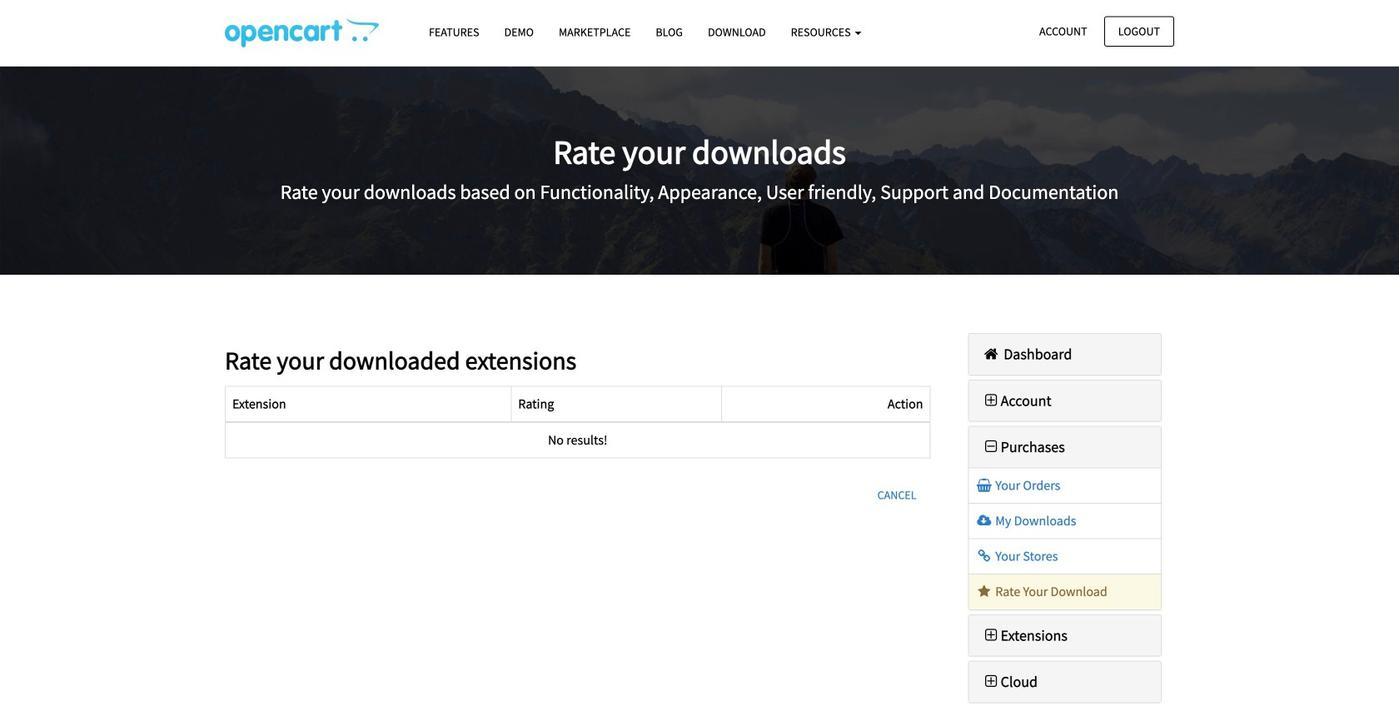 Task type: describe. For each thing, give the bounding box(es) containing it.
opencart - extension rating image
[[225, 17, 379, 47]]

shopping basket image
[[976, 479, 993, 492]]

star image
[[976, 585, 993, 599]]

cloud download image
[[976, 515, 993, 528]]



Task type: vqa. For each thing, say whether or not it's contained in the screenshot.
OpenCart - Extension Rating image
yes



Task type: locate. For each thing, give the bounding box(es) containing it.
2 plus square o image from the top
[[982, 628, 1001, 643]]

1 vertical spatial plus square o image
[[982, 628, 1001, 643]]

plus square o image
[[982, 393, 1001, 408], [982, 628, 1001, 643], [982, 675, 1001, 690]]

minus square o image
[[982, 440, 1001, 455]]

home image
[[982, 347, 1001, 362]]

2 vertical spatial plus square o image
[[982, 675, 1001, 690]]

0 vertical spatial plus square o image
[[982, 393, 1001, 408]]

3 plus square o image from the top
[[982, 675, 1001, 690]]

link image
[[976, 550, 993, 563]]

1 plus square o image from the top
[[982, 393, 1001, 408]]



